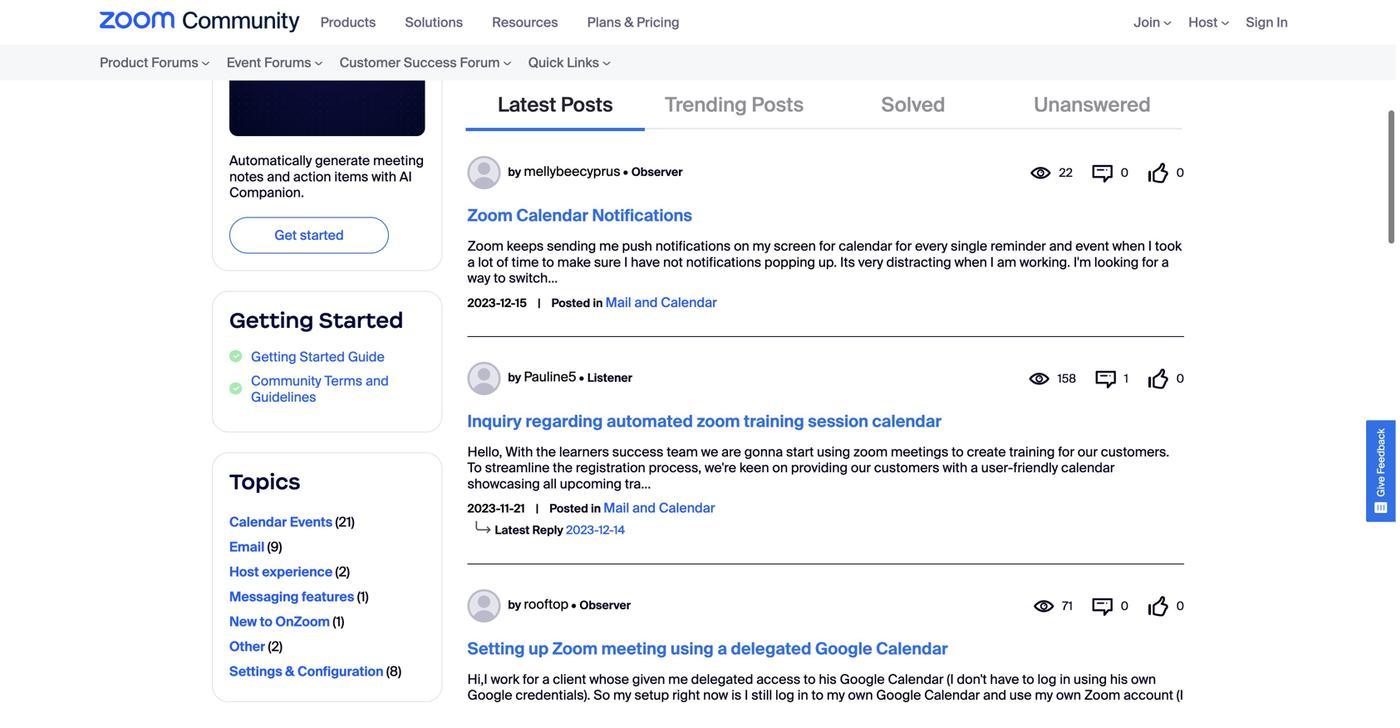 Task type: describe. For each thing, give the bounding box(es) containing it.
hi,i work for a client whose given me delegated access to his google calendar (i don't have to log in using his own google credentials). so my setup right now is i still log in to my own google calendar and use my own zoom account (i believe i have t...
[[467, 671, 1184, 704]]

keen
[[740, 460, 769, 477]]

1 horizontal spatial our
[[1078, 444, 1098, 461]]

products link
[[321, 14, 388, 31]]

customers
[[874, 460, 940, 477]]

event forums
[[227, 54, 311, 71]]

tra...
[[625, 476, 651, 493]]

pauline5
[[524, 369, 576, 386]]

2 horizontal spatial own
[[1131, 671, 1156, 689]]

topics heading
[[229, 469, 425, 496]]

credentials).
[[516, 687, 590, 704]]

on inside hello, with the learners success team we are gonna start using zoom meetings to create training for our customers. to streamline the registration process, we're keen on providing our customers with a user-friendly calendar showcasing all upcoming tra...
[[772, 460, 788, 477]]

my right so
[[613, 687, 631, 704]]

started
[[300, 227, 344, 244]]

latest posts
[[498, 92, 613, 118]]

showcasing
[[467, 476, 540, 493]]

activity
[[579, 33, 696, 70]]

start a discussion link
[[1025, 34, 1184, 70]]

email link
[[229, 536, 265, 559]]

1 horizontal spatial 2
[[339, 564, 346, 581]]

get started
[[274, 227, 344, 244]]

hello,
[[467, 444, 502, 461]]

0 vertical spatial 1
[[1124, 371, 1129, 387]]

solutions link
[[405, 14, 475, 31]]

1 vertical spatial 1
[[360, 589, 365, 606]]

very
[[858, 254, 883, 271]]

zoom calendar notifications
[[467, 205, 692, 227]]

session
[[808, 411, 868, 433]]

0 for pauline5
[[1177, 371, 1184, 387]]

learners
[[559, 444, 609, 461]]

account
[[1124, 687, 1173, 704]]

notes
[[229, 168, 264, 186]]

up
[[529, 639, 549, 660]]

zoom inside hello, with the learners success team we are gonna start using zoom meetings to create training for our customers. to streamline the registration process, we're keen on providing our customers with a user-friendly calendar showcasing all upcoming tra...
[[854, 444, 888, 461]]

for left every at the top right
[[895, 238, 912, 255]]

join link
[[1134, 14, 1172, 31]]

friendly
[[1013, 460, 1058, 477]]

list containing calendar events
[[229, 511, 425, 686]]

inquiry
[[467, 411, 522, 433]]

resources link
[[492, 14, 571, 31]]

menu bar for get started
[[66, 45, 652, 81]]

i right is
[[745, 687, 748, 704]]

action
[[293, 168, 331, 186]]

71
[[1062, 599, 1073, 614]]

reminder
[[991, 238, 1046, 255]]

customer success forum
[[340, 54, 500, 71]]

posts for trending posts
[[752, 92, 804, 118]]

messaging
[[229, 589, 299, 606]]

automatically
[[229, 152, 312, 170]]

rooftop link
[[524, 596, 569, 614]]

start
[[786, 444, 814, 461]]

11-
[[500, 502, 514, 517]]

onzoom
[[275, 614, 330, 631]]

mellybeecyprus image
[[467, 156, 501, 190]]

trending
[[665, 92, 747, 118]]

way
[[467, 270, 490, 287]]

settings
[[229, 663, 282, 681]]

mail for 2023-11-21 | posted in mail and calendar latest reply 2023-12-14
[[604, 500, 629, 517]]

to inside hello, with the learners success team we are gonna start using zoom meetings to create training for our customers. to streamline the registration process, we're keen on providing our customers with a user-friendly calendar showcasing all upcoming tra...
[[952, 444, 964, 461]]

time
[[512, 254, 539, 271]]

zoom down mellybeecyprus image
[[467, 205, 513, 227]]

to inside calendar events 21 email 9 host experience 2 messaging features 1 new to onzoom 1 other 2 settings & configuration 8
[[260, 614, 273, 631]]

trending posts
[[665, 92, 804, 118]]

0 horizontal spatial zoom
[[697, 411, 740, 433]]

0 horizontal spatial have
[[521, 703, 550, 704]]

in inside 2023-11-21 | posted in mail and calendar latest reply 2023-12-14
[[591, 502, 601, 517]]

a inside hi,i work for a client whose given me delegated access to his google calendar (i don't have to log in using his own google credentials). so my setup right now is i still log in to my own google calendar and use my own zoom account (i believe i have t...
[[542, 671, 550, 689]]

host inside calendar events 21 email 9 host experience 2 messaging features 1 new to onzoom 1 other 2 settings & configuration 8
[[229, 564, 259, 581]]

0 vertical spatial latest
[[498, 92, 556, 118]]

observer for mellybeecyprus
[[631, 165, 683, 180]]

items
[[334, 168, 368, 186]]

forums for product forums
[[151, 54, 198, 71]]

plans
[[587, 14, 621, 31]]

pauline5 link
[[524, 369, 576, 386]]

and inside hi,i work for a client whose given me delegated access to his google calendar (i don't have to log in using his own google credentials). so my setup right now is i still log in to my own google calendar and use my own zoom account (i believe i have t...
[[983, 687, 1006, 704]]

posted for 2023-11-21 | posted in mail and calendar latest reply 2023-12-14
[[550, 502, 588, 517]]

not
[[663, 254, 683, 271]]

observer for rooftop
[[580, 598, 631, 613]]

zoom inside hi,i work for a client whose given me delegated access to his google calendar (i don't have to log in using his own google credentials). so my setup right now is i still log in to my own google calendar and use my own zoom account (i believe i have t...
[[1084, 687, 1121, 704]]

by for inquiry
[[508, 370, 521, 386]]

setting up zoom meeting using a delegated google calendar link
[[467, 639, 948, 660]]

i down work
[[514, 703, 518, 704]]

0 horizontal spatial own
[[848, 687, 873, 704]]

pauline5 image
[[467, 362, 501, 396]]

recent
[[467, 33, 574, 70]]

right
[[672, 687, 700, 704]]

0 for mellybeecyprus
[[1177, 165, 1184, 181]]

started for getting started
[[319, 307, 404, 334]]

• for automated
[[579, 370, 584, 386]]

i left am
[[990, 254, 994, 271]]

have inside zoom keeps sending me push notifications on my screen for calendar for every single reminder and event when i took a lot of time to make sure i have not notifications popping up. its very distracting when i am working. i'm looking for a way to switch...
[[631, 254, 660, 271]]

hello, with the learners success team we are gonna start using zoom meetings to create training for our customers. to streamline the registration process, we're keen on providing our customers with a user-friendly calendar showcasing all upcoming tra...
[[467, 444, 1169, 493]]

menu bar for customer success forum
[[312, 0, 700, 45]]

a inside "start a discussion" link
[[1083, 43, 1090, 60]]

i left took
[[1148, 238, 1152, 255]]

by pauline5 • listener
[[508, 369, 632, 386]]

upcoming
[[560, 476, 622, 493]]

event
[[1076, 238, 1109, 255]]

mail for 2023-12-15 | posted in mail and calendar
[[606, 294, 631, 311]]

community.title image
[[100, 12, 300, 33]]

2023- for 2023-11-21 | posted in mail and calendar latest reply 2023-12-14
[[467, 502, 500, 517]]

0 horizontal spatial 1
[[336, 614, 341, 631]]

features
[[302, 589, 354, 606]]

12- inside 2023-12-15 | posted in mail and calendar
[[500, 296, 515, 311]]

getting started guide link
[[251, 349, 385, 366]]

setting up zoom meeting using a delegated google calendar
[[467, 639, 948, 660]]

distracting
[[886, 254, 951, 271]]

a inside hello, with the learners success team we are gonna start using zoom meetings to create training for our customers. to streamline the registration process, we're keen on providing our customers with a user-friendly calendar showcasing all upcoming tra...
[[971, 460, 978, 477]]

quick links link
[[520, 45, 619, 81]]

am
[[997, 254, 1017, 271]]

new to onzoom link
[[229, 611, 330, 634]]

2 vertical spatial 2023-
[[566, 523, 599, 539]]

so
[[594, 687, 610, 704]]

resources
[[492, 14, 558, 31]]

zoom up client on the left
[[552, 639, 598, 660]]

with inside hello, with the learners success team we are gonna start using zoom meetings to create training for our customers. to streamline the registration process, we're keen on providing our customers with a user-friendly calendar showcasing all upcoming tra...
[[943, 460, 968, 477]]

product forums
[[100, 54, 198, 71]]

calendar inside zoom keeps sending me push notifications on my screen for calendar for every single reminder and event when i took a lot of time to make sure i have not notifications popping up. its very distracting when i am working. i'm looking for a way to switch...
[[839, 238, 892, 255]]

calendar inside calendar events 21 email 9 host experience 2 messaging features 1 new to onzoom 1 other 2 settings & configuration 8
[[229, 514, 287, 531]]

2 horizontal spatial have
[[990, 671, 1019, 689]]

and inside 2023-11-21 | posted in mail and calendar latest reply 2023-12-14
[[632, 500, 656, 517]]

guidelines
[[251, 389, 316, 406]]

me inside zoom keeps sending me push notifications on my screen for calendar for every single reminder and event when i took a lot of time to make sure i have not notifications popping up. its very distracting when i am working. i'm looking for a way to switch...
[[599, 238, 619, 255]]

experience
[[262, 564, 333, 581]]

training inside hello, with the learners success team we are gonna start using zoom meetings to create training for our customers. to streamline the registration process, we're keen on providing our customers with a user-friendly calendar showcasing all upcoming tra...
[[1009, 444, 1055, 461]]

zoom keeps sending me push notifications on my screen for calendar for every single reminder and event when i took a lot of time to make sure i have not notifications popping up. its very distracting when i am working. i'm looking for a way to switch...
[[467, 238, 1182, 287]]

process,
[[649, 460, 702, 477]]

screen
[[774, 238, 816, 255]]

| for 2023-11-21 | posted in mail and calendar latest reply 2023-12-14
[[536, 502, 539, 517]]

every
[[915, 238, 948, 255]]

a left the "lot"
[[467, 254, 475, 271]]

for right looking
[[1142, 254, 1158, 271]]

posted for 2023-12-15 | posted in mail and calendar
[[552, 296, 590, 311]]

in
[[1277, 14, 1288, 31]]

t...
[[553, 703, 568, 704]]

0 for rooftop
[[1177, 599, 1184, 614]]

is
[[731, 687, 742, 704]]

start
[[1050, 43, 1079, 60]]

with inside automatically generate meeting notes and action items with ai companion.
[[372, 168, 396, 186]]

solutions
[[405, 14, 463, 31]]

mail and calendar link for automated
[[604, 500, 715, 517]]

a up now
[[717, 639, 727, 660]]

client
[[553, 671, 586, 689]]

setting
[[467, 639, 525, 660]]

for inside hello, with the learners success team we are gonna start using zoom meetings to create training for our customers. to streamline the registration process, we're keen on providing our customers with a user-friendly calendar showcasing all upcoming tra...
[[1058, 444, 1075, 461]]

sign in
[[1246, 14, 1288, 31]]

2023-12-14 link
[[566, 523, 625, 539]]

work
[[491, 671, 520, 689]]

mellybeecyprus
[[524, 163, 620, 180]]

in right still at the bottom right of the page
[[798, 687, 808, 704]]

by for zoom
[[508, 165, 521, 180]]

0 vertical spatial delegated
[[731, 639, 812, 660]]

providing
[[791, 460, 848, 477]]

21 for events
[[339, 514, 351, 531]]

14
[[614, 523, 625, 539]]

| for 2023-12-15 | posted in mail and calendar
[[538, 296, 541, 311]]



Task type: locate. For each thing, give the bounding box(es) containing it.
1 horizontal spatial with
[[943, 460, 968, 477]]

google
[[815, 639, 872, 660], [840, 671, 885, 689], [467, 687, 512, 704], [876, 687, 921, 704]]

12- down upcoming
[[599, 523, 614, 539]]

log
[[1038, 671, 1057, 689], [775, 687, 794, 704]]

started up guide
[[319, 307, 404, 334]]

0 horizontal spatial •
[[571, 598, 576, 613]]

customer success forum link
[[331, 45, 520, 81]]

with left ai
[[372, 168, 396, 186]]

21 for 11-
[[514, 502, 525, 517]]

12- inside 2023-11-21 | posted in mail and calendar latest reply 2023-12-14
[[599, 523, 614, 539]]

forums down community.title image
[[151, 54, 198, 71]]

events
[[290, 514, 333, 531]]

zoom down the session
[[854, 444, 888, 461]]

1 vertical spatial 2
[[271, 639, 279, 656]]

notifications right push
[[655, 238, 731, 255]]

0 vertical spatial host
[[1189, 14, 1218, 31]]

for right work
[[523, 671, 539, 689]]

1 vertical spatial 12-
[[599, 523, 614, 539]]

zoom inside zoom keeps sending me push notifications on my screen for calendar for every single reminder and event when i took a lot of time to make sure i have not notifications popping up. its very distracting when i am working. i'm looking for a way to switch...
[[467, 238, 504, 255]]

1 vertical spatial &
[[285, 663, 295, 681]]

own
[[1131, 671, 1156, 689], [848, 687, 873, 704], [1056, 687, 1081, 704]]

i right 'sure'
[[624, 254, 628, 271]]

0 vertical spatial 2
[[339, 564, 346, 581]]

15
[[515, 296, 527, 311]]

posted down "make"
[[552, 296, 590, 311]]

0 horizontal spatial using
[[671, 639, 714, 660]]

lot
[[478, 254, 493, 271]]

• up the notifications
[[623, 165, 628, 180]]

2 horizontal spatial •
[[623, 165, 628, 180]]

calendar inside 2023-11-21 | posted in mail and calendar latest reply 2023-12-14
[[659, 500, 715, 517]]

observer inside by mellybeecyprus • observer
[[631, 165, 683, 180]]

latest down 11-
[[495, 523, 530, 539]]

mail inside 2023-11-21 | posted in mail and calendar latest reply 2023-12-14
[[604, 500, 629, 517]]

meeting up given
[[601, 639, 667, 660]]

latest inside 2023-11-21 | posted in mail and calendar latest reply 2023-12-14
[[495, 523, 530, 539]]

21 inside calendar events 21 email 9 host experience 2 messaging features 1 new to onzoom 1 other 2 settings & configuration 8
[[339, 514, 351, 531]]

• left listener
[[579, 370, 584, 386]]

list
[[229, 511, 425, 686]]

0 vertical spatial |
[[538, 296, 541, 311]]

getting up 'community'
[[251, 349, 296, 366]]

inquiry regarding automated zoom training session calendar
[[467, 411, 942, 433]]

started for getting started guide community terms and guidelines
[[300, 349, 345, 366]]

topics
[[229, 469, 301, 496]]

me inside hi,i work for a client whose given me delegated access to his google calendar (i don't have to log in using his own google credentials). so my setup right now is i still log in to my own google calendar and use my own zoom account (i believe i have t...
[[668, 671, 688, 689]]

2023- down 'way'
[[467, 296, 500, 311]]

21 down "showcasing"
[[514, 502, 525, 517]]

1 horizontal spatial (i
[[1177, 687, 1184, 704]]

in down 'sure'
[[593, 296, 603, 311]]

calendar right the up.
[[839, 238, 892, 255]]

delegated up access
[[731, 639, 812, 660]]

for left customers.
[[1058, 444, 1075, 461]]

zoom left 'account'
[[1084, 687, 1121, 704]]

2 up features
[[339, 564, 346, 581]]

i'm
[[1074, 254, 1091, 271]]

menu bar containing product forums
[[66, 45, 652, 81]]

posted up reply
[[550, 502, 588, 517]]

1 horizontal spatial 12-
[[599, 523, 614, 539]]

1 vertical spatial with
[[943, 460, 968, 477]]

0 horizontal spatial when
[[955, 254, 987, 271]]

1 vertical spatial getting
[[251, 349, 296, 366]]

1 horizontal spatial log
[[1038, 671, 1057, 689]]

1 vertical spatial mail and calendar link
[[604, 500, 715, 517]]

regarding
[[526, 411, 603, 433]]

& right plans
[[624, 14, 634, 31]]

0 vertical spatial 12-
[[500, 296, 515, 311]]

menu bar containing join
[[1109, 0, 1296, 45]]

recent activity
[[467, 33, 696, 70]]

2023- inside 2023-12-15 | posted in mail and calendar
[[467, 296, 500, 311]]

a right start
[[1083, 43, 1090, 60]]

rooftop image
[[467, 590, 501, 623]]

on left popping
[[734, 238, 749, 255]]

up.
[[818, 254, 837, 271]]

observer inside by rooftop • observer
[[580, 598, 631, 613]]

0 vertical spatial calendar
[[839, 238, 892, 255]]

meeting
[[373, 152, 424, 170], [601, 639, 667, 660]]

1 horizontal spatial me
[[668, 671, 688, 689]]

event
[[227, 54, 261, 71]]

we're
[[705, 460, 736, 477]]

messaging features link
[[229, 586, 354, 609]]

1 forums from the left
[[151, 54, 198, 71]]

working.
[[1020, 254, 1070, 271]]

zoom up 'way'
[[467, 238, 504, 255]]

1 horizontal spatial when
[[1113, 238, 1145, 255]]

calendar
[[516, 205, 588, 227], [661, 294, 717, 311], [659, 500, 715, 517], [229, 514, 287, 531], [876, 639, 948, 660], [888, 671, 944, 689], [924, 687, 980, 704]]

a right looking
[[1162, 254, 1169, 271]]

and
[[267, 168, 290, 186], [1049, 238, 1072, 255], [634, 294, 658, 311], [366, 373, 389, 390], [632, 500, 656, 517], [983, 687, 1006, 704]]

0 vertical spatial with
[[372, 168, 396, 186]]

host link
[[1189, 14, 1229, 31]]

2023- down "showcasing"
[[467, 502, 500, 517]]

get
[[274, 227, 297, 244]]

training
[[744, 411, 804, 433], [1009, 444, 1055, 461]]

0 horizontal spatial with
[[372, 168, 396, 186]]

21
[[514, 502, 525, 517], [339, 514, 351, 531]]

0 vertical spatial mail and calendar link
[[606, 294, 717, 311]]

0 horizontal spatial meeting
[[373, 152, 424, 170]]

1 by from the top
[[508, 165, 521, 180]]

getting for getting started
[[229, 307, 314, 334]]

mail up 14
[[604, 500, 629, 517]]

posts down links
[[561, 92, 613, 118]]

1 horizontal spatial on
[[772, 460, 788, 477]]

posted inside 2023-11-21 | posted in mail and calendar latest reply 2023-12-14
[[550, 502, 588, 517]]

have left the t...
[[521, 703, 550, 704]]

0 vertical spatial me
[[599, 238, 619, 255]]

and down guide
[[366, 373, 389, 390]]

getting inside getting started guide community terms and guidelines
[[251, 349, 296, 366]]

2 forums from the left
[[264, 54, 311, 71]]

0 vertical spatial mail
[[606, 294, 631, 311]]

meeting inside automatically generate meeting notes and action items with ai companion.
[[373, 152, 424, 170]]

0 horizontal spatial &
[[285, 663, 295, 681]]

& inside calendar events 21 email 9 host experience 2 messaging features 1 new to onzoom 1 other 2 settings & configuration 8
[[285, 663, 295, 681]]

1 vertical spatial by
[[508, 370, 521, 386]]

and down push
[[634, 294, 658, 311]]

using down the session
[[817, 444, 850, 461]]

a
[[1083, 43, 1090, 60], [467, 254, 475, 271], [1162, 254, 1169, 271], [971, 460, 978, 477], [717, 639, 727, 660], [542, 671, 550, 689]]

0 horizontal spatial 21
[[339, 514, 351, 531]]

2 vertical spatial have
[[521, 703, 550, 704]]

delegated down setting up zoom meeting using a delegated google calendar
[[691, 671, 753, 689]]

1 vertical spatial 2023-
[[467, 502, 500, 517]]

log right still at the bottom right of the page
[[775, 687, 794, 704]]

forums for event forums
[[264, 54, 311, 71]]

notifications right "not" at the left top of the page
[[686, 254, 761, 271]]

1 vertical spatial meeting
[[601, 639, 667, 660]]

(i right 'account'
[[1177, 687, 1184, 704]]

start a discussion
[[1050, 43, 1159, 60]]

0 vertical spatial zoom
[[697, 411, 740, 433]]

0 vertical spatial training
[[744, 411, 804, 433]]

in up 2023-12-14 link
[[591, 502, 601, 517]]

for inside hi,i work for a client whose given me delegated access to his google calendar (i don't have to log in using his own google credentials). so my setup right now is i still log in to my own google calendar and use my own zoom account (i believe i have t...
[[523, 671, 539, 689]]

1 vertical spatial calendar
[[872, 411, 942, 433]]

9
[[271, 539, 279, 556]]

given
[[632, 671, 665, 689]]

1 vertical spatial have
[[990, 671, 1019, 689]]

posted inside 2023-12-15 | posted in mail and calendar
[[552, 296, 590, 311]]

|
[[538, 296, 541, 311], [536, 502, 539, 517]]

• inside by mellybeecyprus • observer
[[623, 165, 628, 180]]

using up right
[[671, 639, 714, 660]]

2 vertical spatial •
[[571, 598, 576, 613]]

0 horizontal spatial (i
[[947, 671, 954, 689]]

1 vertical spatial started
[[300, 349, 345, 366]]

notifications
[[655, 238, 731, 255], [686, 254, 761, 271]]

when right 'event'
[[1113, 238, 1145, 255]]

2 by from the top
[[508, 370, 521, 386]]

1 horizontal spatial using
[[817, 444, 850, 461]]

1 horizontal spatial zoom
[[854, 444, 888, 461]]

ai
[[400, 168, 412, 186]]

our left customers.
[[1078, 444, 1098, 461]]

0 horizontal spatial me
[[599, 238, 619, 255]]

0 horizontal spatial his
[[819, 671, 837, 689]]

solved
[[881, 92, 945, 118]]

0 vertical spatial •
[[623, 165, 628, 180]]

(i left don't
[[947, 671, 954, 689]]

1 horizontal spatial posts
[[752, 92, 804, 118]]

push
[[622, 238, 652, 255]]

1 down features
[[336, 614, 341, 631]]

started
[[319, 307, 404, 334], [300, 349, 345, 366]]

me left push
[[599, 238, 619, 255]]

22
[[1059, 165, 1073, 181]]

0 vertical spatial getting
[[229, 307, 314, 334]]

mail and calendar link for notifications
[[606, 294, 717, 311]]

2
[[339, 564, 346, 581], [271, 639, 279, 656]]

• right rooftop 'link'
[[571, 598, 576, 613]]

2 posts from the left
[[752, 92, 804, 118]]

1 horizontal spatial 1
[[360, 589, 365, 606]]

the right with
[[536, 444, 556, 461]]

1 vertical spatial observer
[[580, 598, 631, 613]]

using left 'account'
[[1074, 671, 1107, 689]]

rooftop
[[524, 596, 569, 614]]

2 vertical spatial using
[[1074, 671, 1107, 689]]

0 vertical spatial observer
[[631, 165, 683, 180]]

1 vertical spatial zoom
[[854, 444, 888, 461]]

using inside hello, with the learners success team we are gonna start using zoom meetings to create training for our customers. to streamline the registration process, we're keen on providing our customers with a user-friendly calendar showcasing all upcoming tra...
[[817, 444, 850, 461]]

0 vertical spatial have
[[631, 254, 660, 271]]

automated
[[607, 411, 693, 433]]

• for notifications
[[623, 165, 628, 180]]

calendar up meetings in the right bottom of the page
[[872, 411, 942, 433]]

calendar events link
[[229, 511, 333, 534]]

on inside zoom keeps sending me push notifications on my screen for calendar for every single reminder and event when i took a lot of time to make sure i have not notifications popping up. its very distracting when i am working. i'm looking for a way to switch...
[[734, 238, 749, 255]]

in right use at bottom
[[1060, 671, 1071, 689]]

streamline
[[485, 460, 550, 477]]

by inside by rooftop • observer
[[508, 598, 521, 613]]

0 vertical spatial by
[[508, 165, 521, 180]]

0 vertical spatial started
[[319, 307, 404, 334]]

we
[[701, 444, 718, 461]]

my inside zoom keeps sending me push notifications on my screen for calendar for every single reminder and event when i took a lot of time to make sure i have not notifications popping up. its very distracting when i am working. i'm looking for a way to switch...
[[753, 238, 771, 255]]

team
[[667, 444, 698, 461]]

1 horizontal spatial host
[[1189, 14, 1218, 31]]

automatically generate meeting notes and action items with ai companion.
[[229, 152, 424, 202]]

& inside menu bar
[[624, 14, 634, 31]]

1 vertical spatial •
[[579, 370, 584, 386]]

1 horizontal spatial forums
[[264, 54, 311, 71]]

using inside hi,i work for a client whose given me delegated access to his google calendar (i don't have to log in using his own google credentials). so my setup right now is i still log in to my own google calendar and use my own zoom account (i believe i have t...
[[1074, 671, 1107, 689]]

2 vertical spatial 1
[[336, 614, 341, 631]]

calendar events 21 email 9 host experience 2 messaging features 1 new to onzoom 1 other 2 settings & configuration 8
[[229, 514, 398, 681]]

calendar inside hello, with the learners success team we are gonna start using zoom meetings to create training for our customers. to streamline the registration process, we're keen on providing our customers with a user-friendly calendar showcasing all upcoming tra...
[[1061, 460, 1115, 477]]

1 vertical spatial training
[[1009, 444, 1055, 461]]

our right providing
[[851, 460, 871, 477]]

getting up getting started guide link
[[229, 307, 314, 334]]

menu bar
[[312, 0, 700, 45], [1109, 0, 1296, 45], [66, 45, 652, 81]]

my right use at bottom
[[1035, 687, 1053, 704]]

0
[[1121, 165, 1129, 181], [1177, 165, 1184, 181], [1177, 371, 1184, 387], [1121, 599, 1129, 614], [1177, 599, 1184, 614]]

and left i'm
[[1049, 238, 1072, 255]]

menu bar containing products
[[312, 0, 700, 45]]

me
[[599, 238, 619, 255], [668, 671, 688, 689]]

1 right 158
[[1124, 371, 1129, 387]]

a left user-
[[971, 460, 978, 477]]

zoom
[[467, 205, 513, 227], [467, 238, 504, 255], [552, 639, 598, 660], [1084, 687, 1121, 704]]

1 horizontal spatial his
[[1110, 671, 1128, 689]]

• inside "by pauline5 • listener"
[[579, 370, 584, 386]]

have left "not" at the left top of the page
[[631, 254, 660, 271]]

started inside getting started guide community terms and guidelines
[[300, 349, 345, 366]]

2 vertical spatial by
[[508, 598, 521, 613]]

my
[[753, 238, 771, 255], [613, 687, 631, 704], [827, 687, 845, 704], [1035, 687, 1053, 704]]

a left client on the left
[[542, 671, 550, 689]]

getting started heading
[[229, 307, 425, 334]]

discussion
[[1093, 43, 1159, 60]]

1 right features
[[360, 589, 365, 606]]

and inside automatically generate meeting notes and action items with ai companion.
[[267, 168, 290, 186]]

mail and calendar link down "not" at the left top of the page
[[606, 294, 717, 311]]

0 horizontal spatial on
[[734, 238, 749, 255]]

single
[[951, 238, 987, 255]]

21 inside 2023-11-21 | posted in mail and calendar latest reply 2023-12-14
[[514, 502, 525, 517]]

my left screen
[[753, 238, 771, 255]]

2023- for 2023-12-15 | posted in mail and calendar
[[467, 296, 500, 311]]

training right create
[[1009, 444, 1055, 461]]

1 vertical spatial posted
[[550, 502, 588, 517]]

registration
[[576, 460, 646, 477]]

| up reply
[[536, 502, 539, 517]]

log right use at bottom
[[1038, 671, 1057, 689]]

1 vertical spatial on
[[772, 460, 788, 477]]

1 vertical spatial using
[[671, 639, 714, 660]]

mail down 'sure'
[[606, 294, 631, 311]]

don't
[[957, 671, 987, 689]]

by
[[508, 165, 521, 180], [508, 370, 521, 386], [508, 598, 521, 613]]

me right given
[[668, 671, 688, 689]]

training up gonna
[[744, 411, 804, 433]]

0 vertical spatial posted
[[552, 296, 590, 311]]

0 horizontal spatial host
[[229, 564, 259, 581]]

terms
[[325, 373, 363, 390]]

0 horizontal spatial forums
[[151, 54, 198, 71]]

my right access
[[827, 687, 845, 704]]

and right notes
[[267, 168, 290, 186]]

switch...
[[509, 270, 558, 287]]

settings & configuration link
[[229, 661, 384, 684]]

by right the pauline5 image
[[508, 370, 521, 386]]

1 his from the left
[[819, 671, 837, 689]]

getting started
[[229, 307, 404, 334]]

& right 'settings'
[[285, 663, 295, 681]]

1 horizontal spatial 21
[[514, 502, 525, 517]]

1 vertical spatial mail
[[604, 500, 629, 517]]

to
[[467, 460, 482, 477]]

2 his from the left
[[1110, 671, 1128, 689]]

0 horizontal spatial training
[[744, 411, 804, 433]]

on right keen
[[772, 460, 788, 477]]

0 vertical spatial on
[[734, 238, 749, 255]]

0 horizontal spatial our
[[851, 460, 871, 477]]

and inside getting started guide community terms and guidelines
[[366, 373, 389, 390]]

community
[[251, 373, 321, 390]]

customers.
[[1101, 444, 1169, 461]]

• inside by rooftop • observer
[[571, 598, 576, 613]]

1 horizontal spatial •
[[579, 370, 584, 386]]

1 horizontal spatial own
[[1056, 687, 1081, 704]]

1 vertical spatial host
[[229, 564, 259, 581]]

forums
[[151, 54, 198, 71], [264, 54, 311, 71]]

the right streamline
[[553, 460, 573, 477]]

in inside 2023-12-15 | posted in mail and calendar
[[593, 296, 603, 311]]

1 horizontal spatial training
[[1009, 444, 1055, 461]]

| inside 2023-11-21 | posted in mail and calendar latest reply 2023-12-14
[[536, 502, 539, 517]]

by inside "by pauline5 • listener"
[[508, 370, 521, 386]]

quick links
[[528, 54, 599, 71]]

and left use at bottom
[[983, 687, 1006, 704]]

1 vertical spatial |
[[536, 502, 539, 517]]

1 posts from the left
[[561, 92, 613, 118]]

mail and calendar link down tra...
[[604, 500, 715, 517]]

host experience link
[[229, 561, 333, 584]]

delegated inside hi,i work for a client whose given me delegated access to his google calendar (i don't have to log in using his own google credentials). so my setup right now is i still log in to my own google calendar and use my own zoom account (i believe i have t...
[[691, 671, 753, 689]]

1 vertical spatial delegated
[[691, 671, 753, 689]]

getting
[[229, 307, 314, 334], [251, 349, 296, 366]]

sign
[[1246, 14, 1274, 31]]

3 by from the top
[[508, 598, 521, 613]]

21 right events
[[339, 514, 351, 531]]

1 horizontal spatial meeting
[[601, 639, 667, 660]]

forum
[[460, 54, 500, 71]]

zoom
[[697, 411, 740, 433], [854, 444, 888, 461]]

believe
[[467, 703, 511, 704]]

and inside zoom keeps sending me push notifications on my screen for calendar for every single reminder and event when i took a lot of time to make sure i have not notifications popping up. its very distracting when i am working. i'm looking for a way to switch...
[[1049, 238, 1072, 255]]

0 vertical spatial meeting
[[373, 152, 424, 170]]

2 horizontal spatial 1
[[1124, 371, 1129, 387]]

8
[[390, 663, 398, 681]]

latest down quick
[[498, 92, 556, 118]]

for left its
[[819, 238, 836, 255]]

2 vertical spatial calendar
[[1061, 460, 1115, 477]]

| right 15
[[538, 296, 541, 311]]

| inside 2023-12-15 | posted in mail and calendar
[[538, 296, 541, 311]]

by inside by mellybeecyprus • observer
[[508, 165, 521, 180]]

meeting right items
[[373, 152, 424, 170]]

2 down new to onzoom link
[[271, 639, 279, 656]]

posts right "trending"
[[752, 92, 804, 118]]

2 horizontal spatial using
[[1074, 671, 1107, 689]]

and down tra...
[[632, 500, 656, 517]]

observer
[[631, 165, 683, 180], [580, 598, 631, 613]]

0 vertical spatial 2023-
[[467, 296, 500, 311]]

0 horizontal spatial 2
[[271, 639, 279, 656]]

posts for latest posts
[[561, 92, 613, 118]]

when left am
[[955, 254, 987, 271]]

2023- right reply
[[566, 523, 599, 539]]

forums right event
[[264, 54, 311, 71]]

links
[[567, 54, 599, 71]]

getting for getting started guide community terms and guidelines
[[251, 349, 296, 366]]

join
[[1134, 14, 1160, 31]]

observer right rooftop
[[580, 598, 631, 613]]

host right join link
[[1189, 14, 1218, 31]]

products
[[321, 14, 376, 31]]

access
[[756, 671, 801, 689]]

popping
[[765, 254, 815, 271]]

use
[[1010, 687, 1032, 704]]

zoom calendar notifications link
[[467, 205, 692, 227]]

using
[[817, 444, 850, 461], [671, 639, 714, 660], [1074, 671, 1107, 689]]

companion.
[[229, 184, 304, 202]]

2023-12-15 | posted in mail and calendar
[[467, 294, 717, 311]]

0 horizontal spatial log
[[775, 687, 794, 704]]

host inside menu bar
[[1189, 14, 1218, 31]]

2023-11-21 | posted in mail and calendar latest reply 2023-12-14
[[467, 500, 715, 539]]



Task type: vqa. For each thing, say whether or not it's contained in the screenshot.


